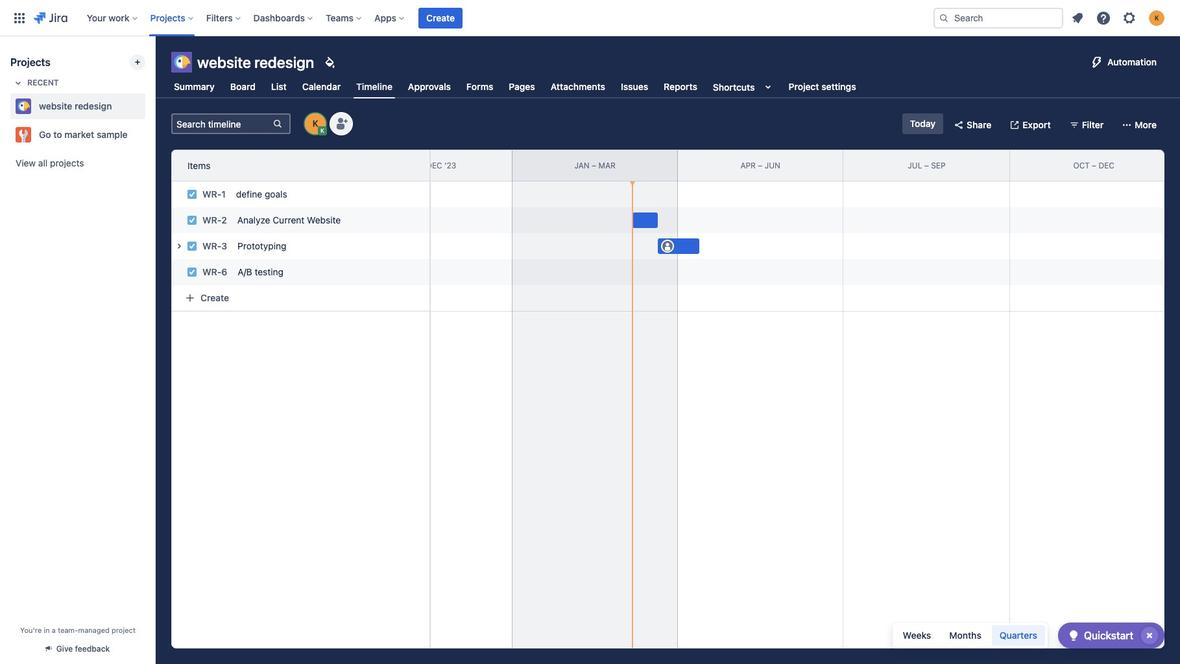 Task type: locate. For each thing, give the bounding box(es) containing it.
– for oct – dec '23
[[420, 161, 424, 170]]

attachments
[[551, 81, 605, 92]]

3 task image from the top
[[187, 267, 197, 278]]

quarters
[[1000, 631, 1037, 642]]

jira image
[[34, 10, 67, 26], [34, 10, 67, 26]]

row containing wr-2
[[165, 204, 429, 234]]

a
[[52, 627, 56, 635]]

primary element
[[8, 0, 923, 36]]

1 horizontal spatial create
[[426, 12, 455, 23]]

1 vertical spatial projects
[[10, 56, 50, 68]]

– right jul
[[924, 161, 929, 170]]

wr- inside cell
[[202, 241, 221, 252]]

share button
[[949, 115, 999, 136]]

approvals link
[[405, 75, 453, 99]]

shortcuts
[[713, 81, 755, 92]]

oct
[[401, 161, 417, 170], [1073, 161, 1090, 170]]

market
[[64, 129, 94, 140]]

2
[[221, 215, 227, 226]]

0 vertical spatial projects
[[150, 12, 185, 23]]

0 horizontal spatial create
[[200, 293, 229, 304]]

check image
[[1066, 629, 1081, 644]]

wr-6
[[202, 267, 227, 278]]

tab list containing timeline
[[163, 75, 866, 99]]

dec
[[426, 161, 442, 170], [1099, 161, 1115, 170]]

1 add to starred image from the top
[[141, 99, 157, 114]]

group
[[895, 626, 1045, 647]]

all
[[38, 158, 48, 169]]

1 vertical spatial website redesign
[[39, 101, 112, 112]]

reports link
[[661, 75, 700, 99]]

0 vertical spatial redesign
[[254, 53, 314, 71]]

website redesign up board
[[197, 53, 314, 71]]

oct left '23 on the left
[[401, 161, 417, 170]]

– for jul – sep
[[924, 161, 929, 170]]

cell inside row
[[171, 234, 429, 259]]

summary link
[[171, 75, 217, 99]]

wr- for 1
[[202, 189, 221, 200]]

pages link
[[506, 75, 538, 99]]

row down the analyze current website
[[165, 230, 429, 259]]

wr- down wr-3
[[202, 267, 221, 278]]

1 horizontal spatial website redesign
[[197, 53, 314, 71]]

more button
[[1117, 115, 1165, 136]]

sidebar navigation image
[[141, 52, 170, 78]]

1 vertical spatial website
[[39, 101, 72, 112]]

4 – from the left
[[924, 161, 929, 170]]

0 horizontal spatial oct
[[401, 161, 417, 170]]

weeks
[[903, 631, 931, 642]]

go
[[39, 129, 51, 140]]

more
[[1135, 119, 1157, 130]]

a/b testing
[[238, 267, 283, 278]]

row down 'goals'
[[165, 204, 429, 234]]

0 vertical spatial create button
[[418, 7, 463, 28]]

list
[[271, 81, 287, 92]]

timeline grid
[[12, 150, 1178, 649]]

quarters button
[[992, 626, 1045, 647]]

project
[[789, 81, 819, 92]]

set project background image
[[322, 54, 338, 70]]

project
[[112, 627, 136, 635]]

1 horizontal spatial dec
[[1099, 161, 1115, 170]]

1 horizontal spatial projects
[[150, 12, 185, 23]]

jan – mar
[[574, 161, 616, 170]]

settings image
[[1122, 10, 1137, 26]]

0 vertical spatial website redesign
[[197, 53, 314, 71]]

define
[[236, 189, 262, 200]]

5 – from the left
[[1092, 161, 1096, 170]]

project settings
[[789, 81, 856, 92]]

issues link
[[618, 75, 651, 99]]

1 task image from the top
[[187, 189, 197, 200]]

share
[[967, 119, 992, 130]]

1 horizontal spatial redesign
[[254, 53, 314, 71]]

create button down the testing
[[172, 285, 429, 311]]

– right apr
[[758, 161, 762, 170]]

weeks button
[[895, 626, 939, 647]]

website up board
[[197, 53, 251, 71]]

column header
[[12, 151, 178, 181], [178, 151, 345, 181]]

redesign up 'list'
[[254, 53, 314, 71]]

create button right apps dropdown button
[[418, 7, 463, 28]]

go to market sample
[[39, 129, 128, 140]]

your profile and settings image
[[1149, 10, 1165, 26]]

1 wr- from the top
[[202, 189, 221, 200]]

0 vertical spatial website
[[197, 53, 251, 71]]

1 – from the left
[[420, 161, 424, 170]]

website redesign up market
[[39, 101, 112, 112]]

0 horizontal spatial projects
[[10, 56, 50, 68]]

0 horizontal spatial website
[[39, 101, 72, 112]]

1 oct from the left
[[401, 161, 417, 170]]

2 wr- from the top
[[202, 215, 221, 226]]

automation
[[1107, 56, 1157, 67]]

– right jan
[[592, 161, 596, 170]]

wr- for 2
[[202, 215, 221, 226]]

cell containing wr-3
[[171, 234, 429, 259]]

dec down filter
[[1099, 161, 1115, 170]]

create right apps dropdown button
[[426, 12, 455, 23]]

2 vertical spatial task image
[[187, 267, 197, 278]]

2 add to starred image from the top
[[141, 127, 157, 143]]

add to starred image right sample
[[141, 127, 157, 143]]

task image
[[187, 215, 197, 226]]

task image for wr-6
[[187, 267, 197, 278]]

create button inside primary element
[[418, 7, 463, 28]]

row down the 'prototyping'
[[165, 256, 429, 285]]

2 task image from the top
[[187, 241, 197, 252]]

view
[[16, 158, 36, 169]]

1 column header from the left
[[12, 151, 178, 181]]

row group
[[165, 182, 429, 311]]

– down filter
[[1092, 161, 1096, 170]]

0 vertical spatial create
[[426, 12, 455, 23]]

work
[[109, 12, 129, 23]]

tab list
[[163, 75, 866, 99]]

4 wr- from the top
[[202, 267, 221, 278]]

your work button
[[83, 7, 142, 28]]

task image left wr-6
[[187, 267, 197, 278]]

website
[[197, 53, 251, 71], [39, 101, 72, 112]]

projects
[[50, 158, 84, 169]]

months button
[[942, 626, 989, 647]]

1 vertical spatial create button
[[172, 285, 429, 311]]

collapse recent projects image
[[10, 75, 26, 91]]

0 horizontal spatial dec
[[426, 161, 442, 170]]

add to starred image for website redesign
[[141, 99, 157, 114]]

task image
[[187, 189, 197, 200], [187, 241, 197, 252], [187, 267, 197, 278]]

oct for oct – dec '23
[[401, 161, 417, 170]]

in
[[44, 627, 50, 635]]

task image left wr-1 link
[[187, 189, 197, 200]]

to
[[53, 129, 62, 140]]

column header up the define goals
[[178, 151, 345, 181]]

projects right work
[[150, 12, 185, 23]]

0 vertical spatial task image
[[187, 189, 197, 200]]

0 horizontal spatial website redesign
[[39, 101, 112, 112]]

1 dec from the left
[[426, 161, 442, 170]]

1 horizontal spatial oct
[[1073, 161, 1090, 170]]

jan
[[574, 161, 590, 170]]

–
[[420, 161, 424, 170], [592, 161, 596, 170], [758, 161, 762, 170], [924, 161, 929, 170], [1092, 161, 1096, 170]]

row group containing wr-1
[[165, 182, 429, 311]]

projects
[[150, 12, 185, 23], [10, 56, 50, 68]]

board
[[230, 81, 256, 92]]

approvals
[[408, 81, 451, 92]]

wr-3 link
[[202, 241, 227, 252]]

today
[[910, 118, 936, 129]]

1 vertical spatial task image
[[187, 241, 197, 252]]

0 vertical spatial add to starred image
[[141, 99, 157, 114]]

wr- down 'wr-2' link
[[202, 241, 221, 252]]

dec for oct – dec '23
[[426, 161, 442, 170]]

task image for wr-3
[[187, 241, 197, 252]]

create
[[426, 12, 455, 23], [200, 293, 229, 304]]

help image
[[1096, 10, 1111, 26]]

appswitcher icon image
[[12, 10, 27, 26]]

projects up recent
[[10, 56, 50, 68]]

banner
[[0, 0, 1180, 36]]

create down wr-6
[[200, 293, 229, 304]]

add to starred image
[[141, 99, 157, 114], [141, 127, 157, 143]]

row
[[165, 204, 429, 234], [165, 230, 429, 259], [165, 256, 429, 285], [171, 285, 429, 311]]

show child issues image
[[171, 239, 187, 254]]

oct down 'filter' button
[[1073, 161, 1090, 170]]

notifications image
[[1070, 10, 1085, 26]]

3 – from the left
[[758, 161, 762, 170]]

website down recent
[[39, 101, 72, 112]]

wr- right task icon
[[202, 215, 221, 226]]

website
[[307, 215, 341, 226]]

2 – from the left
[[592, 161, 596, 170]]

wr- for 3
[[202, 241, 221, 252]]

2 dec from the left
[[1099, 161, 1115, 170]]

redesign
[[254, 53, 314, 71], [75, 101, 112, 112]]

cell
[[171, 234, 429, 259]]

task image left wr-3 link on the top of page
[[187, 241, 197, 252]]

automation button
[[1084, 52, 1165, 73]]

apr – jun
[[740, 161, 780, 170]]

column header down go to market sample at top
[[12, 151, 178, 181]]

3 wr- from the top
[[202, 241, 221, 252]]

redesign up go to market sample at top
[[75, 101, 112, 112]]

oct for oct – dec
[[1073, 161, 1090, 170]]

add to starred image down sidebar navigation image
[[141, 99, 157, 114]]

2 oct from the left
[[1073, 161, 1090, 170]]

forms
[[466, 81, 493, 92]]

– left '23 on the left
[[420, 161, 424, 170]]

timeline
[[356, 81, 392, 92]]

filters button
[[202, 7, 246, 28]]

0 horizontal spatial redesign
[[75, 101, 112, 112]]

forms link
[[464, 75, 496, 99]]

1 vertical spatial add to starred image
[[141, 127, 157, 143]]

wr-
[[202, 189, 221, 200], [202, 215, 221, 226], [202, 241, 221, 252], [202, 267, 221, 278]]

6
[[221, 267, 227, 278]]

dec left '23 on the left
[[426, 161, 442, 170]]

wr- up wr-2 on the left top of page
[[202, 189, 221, 200]]

1 vertical spatial redesign
[[75, 101, 112, 112]]

jul
[[908, 161, 922, 170]]



Task type: vqa. For each thing, say whether or not it's contained in the screenshot.
Jan
yes



Task type: describe. For each thing, give the bounding box(es) containing it.
issues
[[621, 81, 648, 92]]

Search timeline text field
[[173, 115, 271, 133]]

add people image
[[333, 116, 349, 132]]

pages
[[509, 81, 535, 92]]

define goals
[[236, 189, 287, 200]]

calendar
[[302, 81, 341, 92]]

analyze current website
[[237, 215, 341, 226]]

– for oct – dec
[[1092, 161, 1096, 170]]

projects inside dropdown button
[[150, 12, 185, 23]]

website redesign link
[[10, 93, 140, 119]]

your work
[[87, 12, 129, 23]]

wr- for 6
[[202, 267, 221, 278]]

filters
[[206, 12, 233, 23]]

shortcuts button
[[710, 75, 778, 99]]

you're in a team-managed project
[[20, 627, 136, 635]]

1
[[221, 189, 226, 200]]

row containing wr-3
[[165, 230, 429, 259]]

1 horizontal spatial website
[[197, 53, 251, 71]]

add to starred image for go to market sample
[[141, 127, 157, 143]]

prototyping
[[238, 241, 286, 252]]

quickstart button
[[1058, 623, 1165, 649]]

go to market sample link
[[10, 122, 140, 148]]

board link
[[228, 75, 258, 99]]

dec for oct – dec
[[1099, 161, 1115, 170]]

– for jan – mar
[[592, 161, 596, 170]]

apps
[[374, 12, 396, 23]]

sample
[[97, 129, 128, 140]]

oct – dec
[[1073, 161, 1115, 170]]

wr-3
[[202, 241, 227, 252]]

settings
[[821, 81, 856, 92]]

apps button
[[370, 7, 409, 28]]

Search field
[[934, 7, 1063, 28]]

mar
[[598, 161, 616, 170]]

today button
[[902, 114, 943, 134]]

wr-6 link
[[202, 267, 227, 278]]

dashboards
[[253, 12, 305, 23]]

attachments link
[[548, 75, 608, 99]]

create project image
[[132, 57, 143, 67]]

recent
[[27, 78, 59, 88]]

task image for wr-1
[[187, 189, 197, 200]]

3
[[221, 241, 227, 252]]

projects button
[[146, 7, 198, 28]]

wr-2
[[202, 215, 227, 226]]

jun
[[765, 161, 780, 170]]

row down the testing
[[171, 285, 429, 311]]

group containing weeks
[[895, 626, 1045, 647]]

sep
[[931, 161, 946, 170]]

a/b
[[238, 267, 252, 278]]

2 column header from the left
[[178, 151, 345, 181]]

automation image
[[1089, 54, 1105, 70]]

calendar link
[[300, 75, 343, 99]]

give feedback button
[[38, 639, 118, 660]]

search image
[[939, 13, 949, 23]]

create inside primary element
[[426, 12, 455, 23]]

managed
[[78, 627, 110, 635]]

goals
[[265, 189, 287, 200]]

'23
[[444, 161, 456, 170]]

view all projects link
[[10, 152, 145, 175]]

– for apr – jun
[[758, 161, 762, 170]]

wr-2 link
[[202, 215, 227, 226]]

banner containing your work
[[0, 0, 1180, 36]]

your
[[87, 12, 106, 23]]

teams button
[[322, 7, 367, 28]]

oct – dec '23
[[401, 161, 456, 170]]

export button
[[1004, 115, 1059, 136]]

filter
[[1082, 119, 1104, 130]]

current
[[273, 215, 304, 226]]

analyze
[[237, 215, 270, 226]]

dismiss quickstart image
[[1139, 626, 1160, 647]]

quickstart
[[1084, 631, 1133, 642]]

reports
[[664, 81, 697, 92]]

testing
[[255, 267, 283, 278]]

filter button
[[1064, 115, 1111, 136]]

export
[[1023, 119, 1051, 130]]

give
[[56, 645, 73, 655]]

jul – sep
[[908, 161, 946, 170]]

items row group
[[171, 150, 429, 182]]

wr-1 link
[[202, 189, 226, 200]]

months
[[949, 631, 981, 642]]

team-
[[58, 627, 78, 635]]

apr
[[740, 161, 756, 170]]

1 vertical spatial create
[[200, 293, 229, 304]]

row containing wr-6
[[165, 256, 429, 285]]

view all projects
[[16, 158, 84, 169]]

give feedback
[[56, 645, 110, 655]]

feedback
[[75, 645, 110, 655]]

project settings link
[[786, 75, 859, 99]]

items
[[187, 160, 211, 171]]

summary
[[174, 81, 215, 92]]



